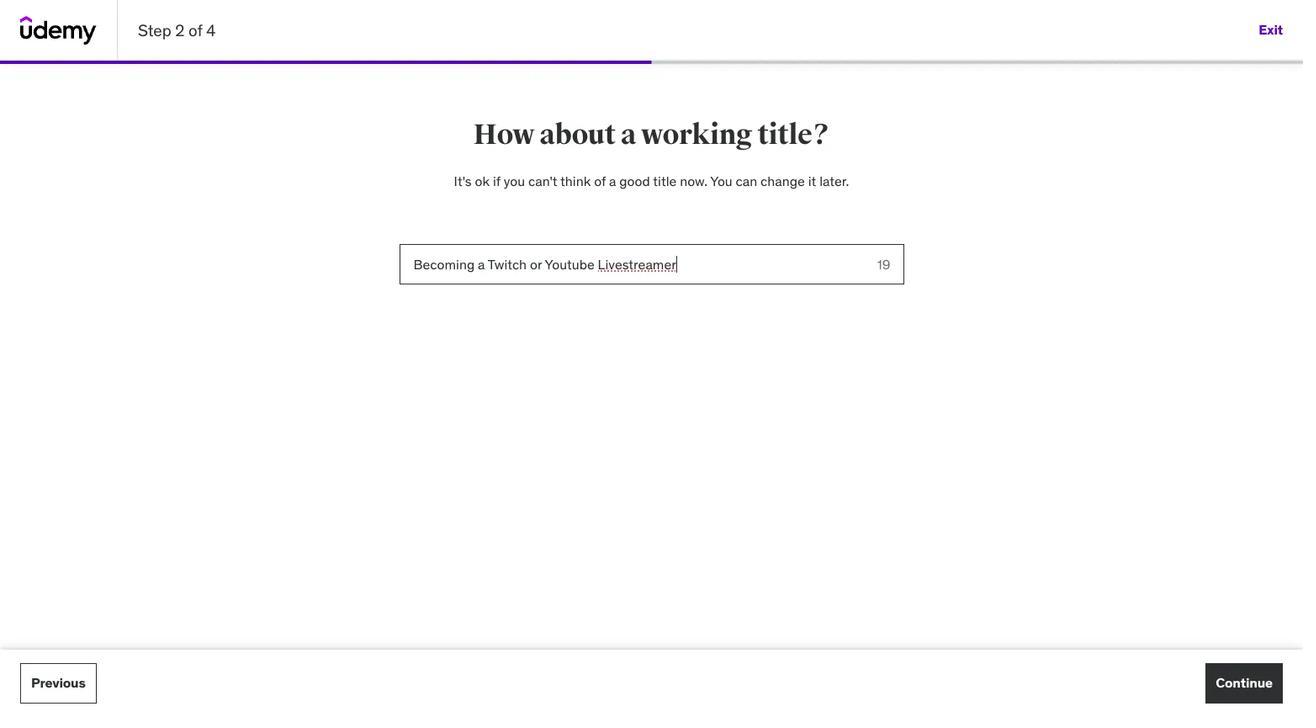 Task type: vqa. For each thing, say whether or not it's contained in the screenshot.
2 days left at this price! at the top of page
no



Task type: locate. For each thing, give the bounding box(es) containing it.
previous button
[[20, 663, 97, 704]]

think
[[561, 173, 591, 189]]

it's ok if you can't think of a good title now. you can change it later.
[[454, 173, 850, 189]]

a left good
[[609, 173, 616, 189]]

you
[[504, 173, 525, 189]]

of right the 2
[[189, 20, 202, 40]]

0 vertical spatial a
[[621, 117, 636, 152]]

working
[[641, 117, 753, 152]]

title
[[653, 173, 677, 189]]

title?
[[758, 117, 830, 152]]

of
[[189, 20, 202, 40], [594, 173, 606, 189]]

2
[[175, 20, 185, 40]]

about
[[540, 117, 616, 152]]

a up good
[[621, 117, 636, 152]]

a
[[621, 117, 636, 152], [609, 173, 616, 189]]

it
[[809, 173, 817, 189]]

1 vertical spatial a
[[609, 173, 616, 189]]

0 vertical spatial of
[[189, 20, 202, 40]]

1 horizontal spatial a
[[621, 117, 636, 152]]

0 horizontal spatial a
[[609, 173, 616, 189]]

1 vertical spatial of
[[594, 173, 606, 189]]

0 horizontal spatial of
[[189, 20, 202, 40]]

you
[[711, 173, 733, 189]]

step
[[138, 20, 172, 40]]

step 2 of 4 element
[[0, 61, 652, 64]]

how about a working title?
[[473, 117, 830, 152]]

of right think
[[594, 173, 606, 189]]



Task type: describe. For each thing, give the bounding box(es) containing it.
now.
[[680, 173, 708, 189]]

previous
[[31, 674, 86, 691]]

good
[[620, 173, 650, 189]]

can
[[736, 173, 758, 189]]

ok
[[475, 173, 490, 189]]

e.g. Learn Photoshop CS6 from Scratch text field
[[399, 244, 864, 285]]

later.
[[820, 173, 850, 189]]

how
[[473, 117, 535, 152]]

if
[[493, 173, 501, 189]]

exit
[[1259, 21, 1283, 38]]

can't
[[529, 173, 558, 189]]

change
[[761, 173, 805, 189]]

exit button
[[1259, 10, 1283, 50]]

continue button
[[1206, 663, 1283, 704]]

step 2 of 4
[[138, 20, 216, 40]]

19
[[877, 256, 891, 273]]

4
[[206, 20, 216, 40]]

udemy image
[[20, 16, 97, 45]]

it's
[[454, 173, 472, 189]]

1 horizontal spatial of
[[594, 173, 606, 189]]

continue
[[1216, 674, 1273, 691]]



